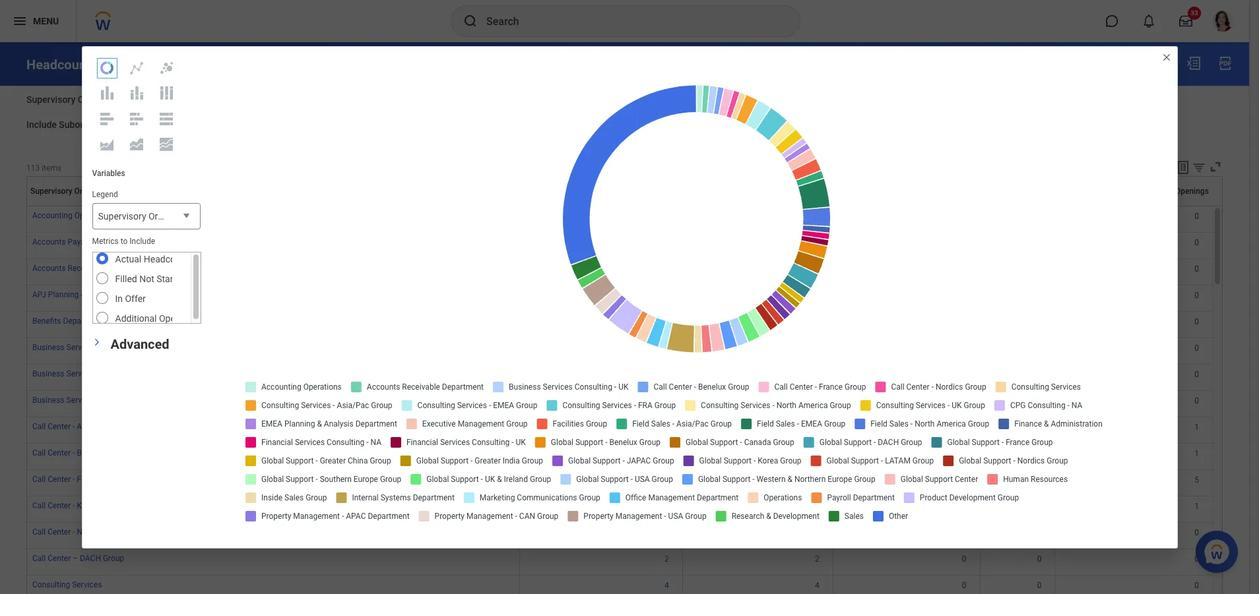 Task type: vqa. For each thing, say whether or not it's contained in the screenshot.
Pipeline
yes



Task type: locate. For each thing, give the bounding box(es) containing it.
include left 'subordinate'
[[26, 120, 57, 130]]

1 horizontal spatial actual
[[766, 187, 789, 196]]

call for call center - benelux group
[[32, 449, 46, 458]]

organization for supervisory organization button
[[74, 187, 120, 196]]

supervisory up 'subordinate'
[[26, 94, 75, 105]]

group inside "link"
[[94, 423, 116, 432]]

0 vertical spatial 1
[[1195, 423, 1199, 433]]

openings inside headcount plan to pipeline - manager main content
[[1176, 187, 1209, 196]]

group right 'dach'
[[103, 555, 124, 564]]

offer
[[125, 294, 146, 304]]

include
[[26, 120, 57, 130], [130, 237, 155, 246]]

openings down select to filter grid data image
[[1176, 187, 1209, 196]]

0 horizontal spatial include
[[26, 120, 57, 130]]

1 1 from the top
[[1195, 423, 1199, 433]]

department
[[97, 238, 139, 247], [108, 264, 149, 273], [119, 291, 161, 300], [63, 317, 105, 326]]

business services consulting - na link
[[32, 367, 153, 379]]

center inside "link"
[[48, 555, 71, 564]]

business services consulting - na
[[32, 370, 153, 379]]

additional openings down export to worksheets icon
[[1138, 187, 1209, 196]]

supervisory organization up "metrics to include"
[[98, 211, 201, 222]]

apj
[[32, 291, 46, 300]]

organization down the variables
[[74, 187, 120, 196]]

2 vertical spatial 1 button
[[1195, 502, 1201, 512]]

accounts receivable department link
[[32, 262, 149, 273]]

call center - france group
[[32, 475, 124, 485]]

3 center from the top
[[48, 475, 71, 485]]

group right 'benelux'
[[107, 449, 128, 458]]

supervisory organization: global modern services list item
[[182, 93, 387, 104]]

business services consulting - fra
[[32, 343, 156, 353]]

openings down started
[[159, 313, 198, 324]]

5
[[665, 397, 669, 406], [815, 397, 820, 406], [665, 450, 669, 459], [1195, 476, 1199, 485]]

organization for supervisory organization dropdown button
[[149, 211, 201, 222]]

1 vertical spatial 1
[[1195, 450, 1199, 459]]

1 vertical spatial to
[[121, 237, 128, 246]]

additional openings
[[1138, 187, 1209, 196], [115, 313, 198, 324]]

consulting for fra
[[98, 343, 136, 353]]

center inside "link"
[[48, 423, 71, 432]]

call center – dach group
[[32, 555, 124, 564]]

call inside "link"
[[32, 555, 46, 564]]

call inside "link"
[[32, 475, 46, 485]]

2 vertical spatial 3
[[665, 503, 669, 512]]

0 vertical spatial additional openings
[[1138, 187, 1209, 196]]

- left anz
[[73, 423, 75, 432]]

supervisory organization inside dropdown button
[[98, 211, 201, 222]]

&
[[81, 291, 86, 300]]

actual headcount
[[766, 187, 830, 196], [115, 254, 189, 265]]

- left "fra"
[[138, 343, 140, 353]]

1 horizontal spatial additional
[[1138, 187, 1174, 196]]

business up call center - anz group "link"
[[32, 396, 64, 405]]

group right anz
[[94, 423, 116, 432]]

call down call center - france group
[[32, 502, 46, 511]]

actual headcount inside metrics to include group
[[115, 254, 189, 265]]

1 horizontal spatial additional openings
[[1138, 187, 1209, 196]]

select to filter grid data image
[[1192, 161, 1207, 174]]

0
[[1195, 212, 1199, 221], [1195, 238, 1199, 248], [1195, 265, 1199, 274], [1195, 291, 1199, 301], [1195, 318, 1199, 327], [1195, 344, 1199, 353], [1195, 370, 1199, 380], [962, 397, 967, 406], [1038, 397, 1042, 406], [1195, 397, 1199, 406], [962, 423, 967, 433], [1038, 423, 1042, 433], [962, 450, 967, 459], [1038, 450, 1042, 459], [962, 476, 967, 485], [1038, 476, 1042, 485], [962, 503, 967, 512], [1195, 529, 1199, 538], [962, 555, 967, 565], [1038, 555, 1042, 565], [1195, 555, 1199, 565], [962, 582, 967, 591], [1038, 582, 1042, 591], [1195, 582, 1199, 591]]

plan
[[94, 57, 121, 72], [610, 119, 629, 129]]

openings
[[1176, 187, 1209, 196], [159, 313, 198, 324]]

0 vertical spatial include
[[26, 120, 57, 130]]

1 accounts from the top
[[32, 238, 66, 247]]

services down 'dach'
[[72, 581, 102, 590]]

supervisory down manager
[[182, 93, 230, 104]]

3
[[815, 238, 820, 248], [815, 423, 820, 433], [665, 503, 669, 512]]

supervisory
[[182, 93, 230, 104], [26, 94, 75, 105], [30, 187, 72, 196], [98, 211, 146, 222]]

- right bubble image
[[190, 57, 196, 72]]

1 horizontal spatial openings
[[1176, 187, 1209, 196]]

2 accounts from the top
[[32, 264, 66, 273]]

1 business from the top
[[32, 343, 64, 353]]

center inside "link"
[[48, 475, 71, 485]]

advanced button
[[111, 336, 169, 352]]

include down supervisory organization dropdown button
[[130, 237, 155, 246]]

2 vertical spatial supervisory organization
[[98, 211, 201, 222]]

organization up "metrics to include"
[[149, 211, 201, 222]]

headcount plan to pipeline - manager link
[[26, 57, 251, 72]]

call down call center - korea group
[[32, 528, 46, 538]]

center for anz
[[48, 423, 71, 432]]

1 vertical spatial include
[[130, 237, 155, 246]]

0 vertical spatial additional
[[1138, 187, 1174, 196]]

organization inside supervisory organization dropdown button
[[149, 211, 201, 222]]

call for call center – dach group
[[32, 555, 46, 564]]

services
[[352, 93, 387, 104], [66, 343, 96, 353], [66, 370, 96, 379], [66, 396, 96, 405], [72, 581, 102, 590]]

0 horizontal spatial additional
[[115, 313, 157, 324]]

1 vertical spatial additional openings
[[115, 313, 198, 324]]

to right metrics
[[121, 237, 128, 246]]

4
[[815, 212, 820, 221], [815, 265, 820, 274], [665, 423, 669, 433], [815, 450, 820, 459], [665, 582, 669, 591], [815, 582, 820, 591]]

services right modern
[[352, 93, 387, 104]]

business up the business services consulting - uk link
[[32, 370, 64, 379]]

2 vertical spatial organization
[[149, 211, 201, 222]]

0 vertical spatial 1 button
[[1195, 423, 1201, 433]]

1 vertical spatial actual
[[115, 254, 141, 265]]

group right nordics
[[106, 528, 128, 538]]

services for na
[[66, 370, 96, 379]]

group right korea
[[99, 502, 121, 511]]

113
[[26, 164, 40, 173]]

4 center from the top
[[48, 502, 71, 511]]

additional openings inside metrics to include group
[[115, 313, 198, 324]]

0 vertical spatial 3
[[815, 238, 820, 248]]

1 horizontal spatial include
[[130, 237, 155, 246]]

receivable
[[68, 264, 106, 273]]

headcount inside button
[[791, 187, 830, 196]]

apj planning & analysis department link
[[32, 288, 161, 300]]

services up the business services consulting - uk link
[[66, 370, 96, 379]]

2
[[815, 291, 820, 301], [665, 318, 669, 327], [665, 344, 669, 353], [815, 503, 820, 512], [665, 555, 669, 565], [815, 555, 820, 565]]

1 vertical spatial 1 button
[[1195, 449, 1201, 460]]

11
[[660, 476, 669, 485]]

supervisory up "metrics to include"
[[98, 211, 146, 222]]

6 call from the top
[[32, 555, 46, 564]]

3 1 button from the top
[[1195, 502, 1201, 512]]

headcount inside metrics to include group
[[144, 254, 189, 265]]

call center - nordics group link
[[32, 526, 128, 538]]

accounts down accounting
[[32, 238, 66, 247]]

france
[[77, 475, 101, 485]]

business services consulting - uk
[[32, 396, 152, 405]]

0 vertical spatial accounts
[[32, 238, 66, 247]]

- left 'benelux'
[[73, 449, 75, 458]]

call for call center - korea group
[[32, 502, 46, 511]]

1 vertical spatial business
[[32, 370, 64, 379]]

1 vertical spatial organization
[[74, 187, 120, 196]]

2 vertical spatial business
[[32, 396, 64, 405]]

analysis
[[88, 291, 117, 300]]

toolbar inside headcount plan to pipeline - manager main content
[[1153, 160, 1223, 176]]

additional inside headcount plan to pipeline - manager main content
[[1138, 187, 1174, 196]]

0 vertical spatial actual
[[766, 187, 789, 196]]

0 vertical spatial organization
[[78, 94, 130, 105]]

modern
[[318, 93, 350, 104]]

1 vertical spatial additional
[[115, 313, 157, 324]]

call left – on the bottom left of page
[[32, 555, 46, 564]]

column header
[[833, 177, 980, 206], [980, 177, 1055, 206]]

1 vertical spatial accounts
[[32, 264, 66, 273]]

monthly
[[528, 119, 561, 129]]

anz
[[77, 423, 92, 432]]

to
[[124, 57, 136, 72], [121, 237, 128, 246]]

0 vertical spatial openings
[[1176, 187, 1209, 196]]

3 1 from the top
[[1195, 503, 1199, 512]]

call for call center - france group
[[32, 475, 46, 485]]

call center - benelux group
[[32, 449, 128, 458]]

center left korea
[[48, 502, 71, 511]]

4 call from the top
[[32, 502, 46, 511]]

supervisory organization up 'subordinate'
[[26, 94, 130, 105]]

100% area image
[[158, 136, 174, 152]]

0 vertical spatial to
[[124, 57, 136, 72]]

100% column image
[[158, 85, 174, 101]]

center left – on the bottom left of page
[[48, 555, 71, 564]]

planned
[[609, 187, 638, 196]]

profile logan mcneil element
[[1205, 7, 1242, 36]]

2 vertical spatial 1
[[1195, 503, 1199, 512]]

- left korea
[[73, 502, 75, 511]]

call left anz
[[32, 423, 46, 432]]

group right france
[[103, 475, 124, 485]]

1 vertical spatial 3 button
[[815, 423, 822, 433]]

supervisory organization for supervisory organization dropdown button
[[98, 211, 201, 222]]

1 call from the top
[[32, 423, 46, 432]]

additional openings down offer
[[115, 313, 198, 324]]

0 horizontal spatial actual
[[115, 254, 141, 265]]

call up 'call center - korea group' link
[[32, 475, 46, 485]]

to right donut image
[[124, 57, 136, 72]]

3 business from the top
[[32, 396, 64, 405]]

2 call from the top
[[32, 449, 46, 458]]

clustered bar image
[[99, 111, 115, 127]]

6 center from the top
[[48, 555, 71, 564]]

0 horizontal spatial openings
[[159, 313, 198, 324]]

1 horizontal spatial plan
[[610, 119, 629, 129]]

2 1 button from the top
[[1195, 449, 1201, 460]]

business down benefits
[[32, 343, 64, 353]]

export to worksheets image
[[1176, 160, 1192, 176]]

1 1 button from the top
[[1195, 423, 1201, 433]]

business services consulting - fra link
[[32, 341, 156, 353]]

legend
[[92, 190, 118, 199]]

0 horizontal spatial additional openings
[[115, 313, 198, 324]]

call
[[32, 423, 46, 432], [32, 449, 46, 458], [32, 475, 46, 485], [32, 502, 46, 511], [32, 528, 46, 538], [32, 555, 46, 564]]

3 button
[[815, 238, 822, 248], [815, 423, 822, 433], [665, 502, 671, 512]]

group inside "link"
[[103, 555, 124, 564]]

business
[[32, 343, 64, 353], [32, 370, 64, 379], [32, 396, 64, 405]]

call for call center - nordics group
[[32, 528, 46, 538]]

business for business services consulting - uk
[[32, 396, 64, 405]]

call center - korea group link
[[32, 499, 121, 511]]

call for call center - anz group
[[32, 423, 46, 432]]

apj planning & analysis department
[[32, 291, 161, 300]]

view printable version (pdf) image
[[1218, 55, 1234, 71]]

5 center from the top
[[48, 528, 71, 538]]

0 vertical spatial 3 button
[[815, 238, 822, 248]]

center left anz
[[48, 423, 71, 432]]

organization up clustered bar icon
[[78, 94, 130, 105]]

consulting services
[[32, 581, 102, 590]]

3 for 1
[[815, 423, 820, 433]]

2 business from the top
[[32, 370, 64, 379]]

supervisory organization up accounting operations link
[[30, 187, 120, 196]]

items selected list
[[182, 93, 387, 104]]

0 vertical spatial actual headcount
[[766, 187, 830, 196]]

0 vertical spatial plan
[[94, 57, 121, 72]]

3 button for 1
[[815, 423, 822, 433]]

center left france
[[48, 475, 71, 485]]

accounts up apj on the left of page
[[32, 264, 66, 273]]

overlaid area image
[[99, 136, 115, 152]]

additional
[[1138, 187, 1174, 196], [115, 313, 157, 324]]

3 button for 0
[[815, 238, 822, 248]]

dach
[[80, 555, 101, 564]]

1 center from the top
[[48, 423, 71, 432]]

center down call center - anz group
[[48, 449, 71, 458]]

fy23 monthly headcount plan
[[504, 119, 629, 129]]

department inside benefits department link
[[63, 317, 105, 326]]

call down call center - anz group
[[32, 449, 46, 458]]

headcount
[[26, 57, 91, 72], [563, 119, 608, 129], [640, 187, 679, 196], [791, 187, 830, 196], [144, 254, 189, 265]]

1 vertical spatial openings
[[159, 313, 198, 324]]

- left france
[[73, 475, 75, 485]]

services up call center - anz group "link"
[[66, 396, 96, 405]]

0 vertical spatial business
[[32, 343, 64, 353]]

advanced dialog
[[82, 46, 1178, 549]]

2 center from the top
[[48, 449, 71, 458]]

accounting operations link
[[32, 209, 113, 221]]

1 horizontal spatial actual headcount
[[766, 187, 830, 196]]

-
[[190, 57, 196, 72], [138, 343, 140, 353], [138, 370, 140, 379], [138, 396, 140, 405], [73, 423, 75, 432], [73, 449, 75, 458], [73, 475, 75, 485], [73, 502, 75, 511], [73, 528, 75, 538]]

0 vertical spatial supervisory organization
[[26, 94, 130, 105]]

1 vertical spatial actual headcount
[[115, 254, 189, 265]]

1
[[1195, 423, 1199, 433], [1195, 450, 1199, 459], [1195, 503, 1199, 512]]

call center - benelux group link
[[32, 446, 128, 458]]

call center - france group link
[[32, 473, 124, 485]]

services up business services consulting - na link
[[66, 343, 96, 353]]

call inside "link"
[[32, 423, 46, 432]]

3 call from the top
[[32, 475, 46, 485]]

–
[[73, 555, 78, 564]]

1 for 4
[[1195, 450, 1199, 459]]

organization
[[78, 94, 130, 105], [74, 187, 120, 196], [149, 211, 201, 222]]

planned headcount button
[[523, 187, 679, 196]]

close chart settings image
[[1162, 52, 1172, 62]]

department inside 'accounts receivable department' link
[[108, 264, 149, 273]]

0 button
[[1195, 211, 1201, 222], [1195, 238, 1201, 248], [1195, 264, 1201, 275], [1195, 291, 1201, 301], [1195, 317, 1201, 328], [1195, 343, 1201, 354], [1195, 370, 1201, 380], [962, 396, 969, 407], [1038, 396, 1044, 407], [1195, 396, 1201, 407], [962, 423, 969, 433], [1038, 423, 1044, 433], [962, 449, 969, 460], [1038, 449, 1044, 460], [962, 475, 969, 486], [1038, 475, 1044, 486], [962, 502, 969, 512], [1195, 528, 1201, 539], [962, 555, 969, 565], [1038, 555, 1044, 565], [1195, 555, 1201, 565], [962, 581, 969, 592], [1038, 581, 1044, 592], [1195, 581, 1201, 592]]

group inside "link"
[[103, 475, 124, 485]]

planned headcount
[[609, 187, 679, 196]]

toolbar
[[1153, 160, 1223, 176]]

2 1 from the top
[[1195, 450, 1199, 459]]

services for fra
[[66, 343, 96, 353]]

5 call from the top
[[32, 528, 46, 538]]

1 vertical spatial 3
[[815, 423, 820, 433]]

center left nordics
[[48, 528, 71, 538]]

clustered column image
[[99, 85, 115, 101]]

1 vertical spatial plan
[[610, 119, 629, 129]]

1 button for 3
[[1195, 423, 1201, 433]]

center for nordics
[[48, 528, 71, 538]]

include inside group
[[130, 237, 155, 246]]

1 column header from the left
[[833, 177, 980, 206]]

benefits department
[[32, 317, 105, 326]]

0 horizontal spatial actual headcount
[[115, 254, 189, 265]]

metrics to include
[[92, 237, 155, 246]]

1 button for 2
[[1195, 502, 1201, 512]]

1 vertical spatial supervisory organization
[[30, 187, 120, 196]]

legend group
[[92, 189, 201, 230]]

5 button
[[665, 396, 671, 407], [815, 396, 822, 407], [665, 449, 671, 460], [1195, 475, 1201, 486]]

services for uk
[[66, 396, 96, 405]]

fy23 monthly headcount plan link
[[504, 119, 629, 129]]

supervisory organization
[[26, 94, 130, 105], [30, 187, 120, 196], [98, 211, 201, 222]]



Task type: describe. For each thing, give the bounding box(es) containing it.
accounting
[[32, 211, 72, 221]]

include subordinate organizations
[[26, 120, 169, 130]]

- left na
[[138, 370, 140, 379]]

benefits department link
[[32, 314, 105, 326]]

metrics to include group
[[92, 236, 201, 325]]

notifications large image
[[1143, 15, 1156, 28]]

actual inside metrics to include group
[[115, 254, 141, 265]]

group for call center - korea group
[[99, 502, 121, 511]]

organizations
[[111, 120, 169, 130]]

manager
[[199, 57, 251, 72]]

subordinate
[[59, 120, 109, 130]]

filled not started
[[115, 274, 187, 284]]

openings inside metrics to include group
[[159, 313, 198, 324]]

stacked area image
[[129, 136, 145, 152]]

consulting services link
[[32, 578, 102, 590]]

center for benelux
[[48, 449, 71, 458]]

headcount plan to pipeline - manager main content
[[0, 42, 1250, 595]]

consulting for na
[[98, 370, 136, 379]]

department inside 'apj planning & analysis department' link
[[119, 291, 161, 300]]

group for call center - benelux group
[[107, 449, 128, 458]]

- inside "link"
[[73, 423, 75, 432]]

group for call center - nordics group
[[106, 528, 128, 538]]

stacked bar image
[[129, 111, 145, 127]]

group for call center - france group
[[103, 475, 124, 485]]

6
[[815, 476, 820, 485]]

to inside group
[[121, 237, 128, 246]]

planning
[[48, 291, 79, 300]]

benefits
[[32, 317, 61, 326]]

accounts receivable department
[[32, 264, 149, 273]]

pipeline
[[139, 57, 187, 72]]

call center - anz group
[[32, 423, 116, 432]]

100% bar image
[[158, 111, 174, 127]]

global
[[289, 93, 316, 104]]

additional openings button
[[1059, 187, 1209, 196]]

center for france
[[48, 475, 71, 485]]

chevron down image
[[92, 334, 101, 350]]

nordics
[[77, 528, 104, 538]]

supervisory down items
[[30, 187, 72, 196]]

export to excel image
[[1186, 55, 1202, 71]]

in
[[115, 294, 123, 304]]

- left nordics
[[73, 528, 75, 538]]

1 for 2
[[1195, 503, 1199, 512]]

variables
[[92, 169, 125, 179]]

consulting for uk
[[98, 396, 136, 405]]

supervisory organization button
[[30, 187, 516, 196]]

0 horizontal spatial plan
[[94, 57, 121, 72]]

fy23
[[504, 119, 525, 129]]

business services consulting - uk link
[[32, 394, 152, 405]]

donut image
[[99, 60, 115, 76]]

additional inside metrics to include group
[[115, 313, 157, 324]]

1 button for 4
[[1195, 449, 1201, 460]]

stacked column image
[[129, 85, 145, 101]]

- inside "link"
[[73, 475, 75, 485]]

accounts for accounts receivable department
[[32, 264, 66, 273]]

variables group
[[82, 159, 210, 334]]

advanced
[[111, 336, 169, 352]]

accounts for accounts payable department
[[32, 238, 66, 247]]

business for business services consulting - fra
[[32, 343, 64, 353]]

supervisory organization button
[[92, 203, 201, 230]]

group for call center - anz group
[[94, 423, 116, 432]]

actual headcount button
[[686, 176, 838, 206]]

include inside headcount plan to pipeline - manager main content
[[26, 120, 57, 130]]

line image
[[129, 60, 145, 76]]

11 button
[[660, 475, 671, 486]]

1 for 3
[[1195, 423, 1199, 433]]

filled
[[115, 274, 137, 284]]

3 for 0
[[815, 238, 820, 248]]

bubble image
[[158, 60, 174, 76]]

supervisory organization: global modern services
[[182, 93, 387, 104]]

to inside main content
[[124, 57, 136, 72]]

accounts payable department
[[32, 238, 139, 247]]

department inside accounts payable department link
[[97, 238, 139, 247]]

search image
[[463, 13, 479, 29]]

headcount plan to pipeline - manager
[[26, 57, 251, 72]]

2 column header from the left
[[980, 177, 1055, 206]]

in offer
[[115, 294, 146, 304]]

113 items
[[26, 164, 61, 173]]

6 button
[[815, 475, 822, 486]]

call center - nordics group
[[32, 528, 128, 538]]

business for business services consulting - na
[[32, 370, 64, 379]]

2 vertical spatial 3 button
[[665, 502, 671, 512]]

operations
[[74, 211, 113, 221]]

center for korea
[[48, 502, 71, 511]]

not
[[139, 274, 154, 284]]

center for dach
[[48, 555, 71, 564]]

actual inside button
[[766, 187, 789, 196]]

started
[[157, 274, 187, 284]]

supervisory organization for supervisory organization button
[[30, 187, 120, 196]]

supervisory inside supervisory organization dropdown button
[[98, 211, 146, 222]]

additional openings inside headcount plan to pipeline - manager main content
[[1138, 187, 1209, 196]]

accounting operations
[[32, 211, 113, 221]]

- left uk
[[138, 396, 140, 405]]

fra
[[142, 343, 156, 353]]

accounts payable department link
[[32, 235, 139, 247]]

fullscreen image
[[1209, 160, 1223, 174]]

call center - anz group link
[[32, 420, 116, 432]]

group for call center – dach group
[[103, 555, 124, 564]]

benelux
[[77, 449, 105, 458]]

actual headcount inside button
[[766, 187, 830, 196]]

na
[[142, 370, 153, 379]]

inbox large image
[[1180, 15, 1193, 28]]

items
[[42, 164, 61, 173]]

call center - korea group
[[32, 502, 121, 511]]

organization:
[[233, 93, 287, 104]]

metrics
[[92, 237, 119, 246]]

call center – dach group link
[[32, 552, 124, 564]]

payable
[[68, 238, 95, 247]]

korea
[[77, 502, 97, 511]]

uk
[[142, 396, 152, 405]]



